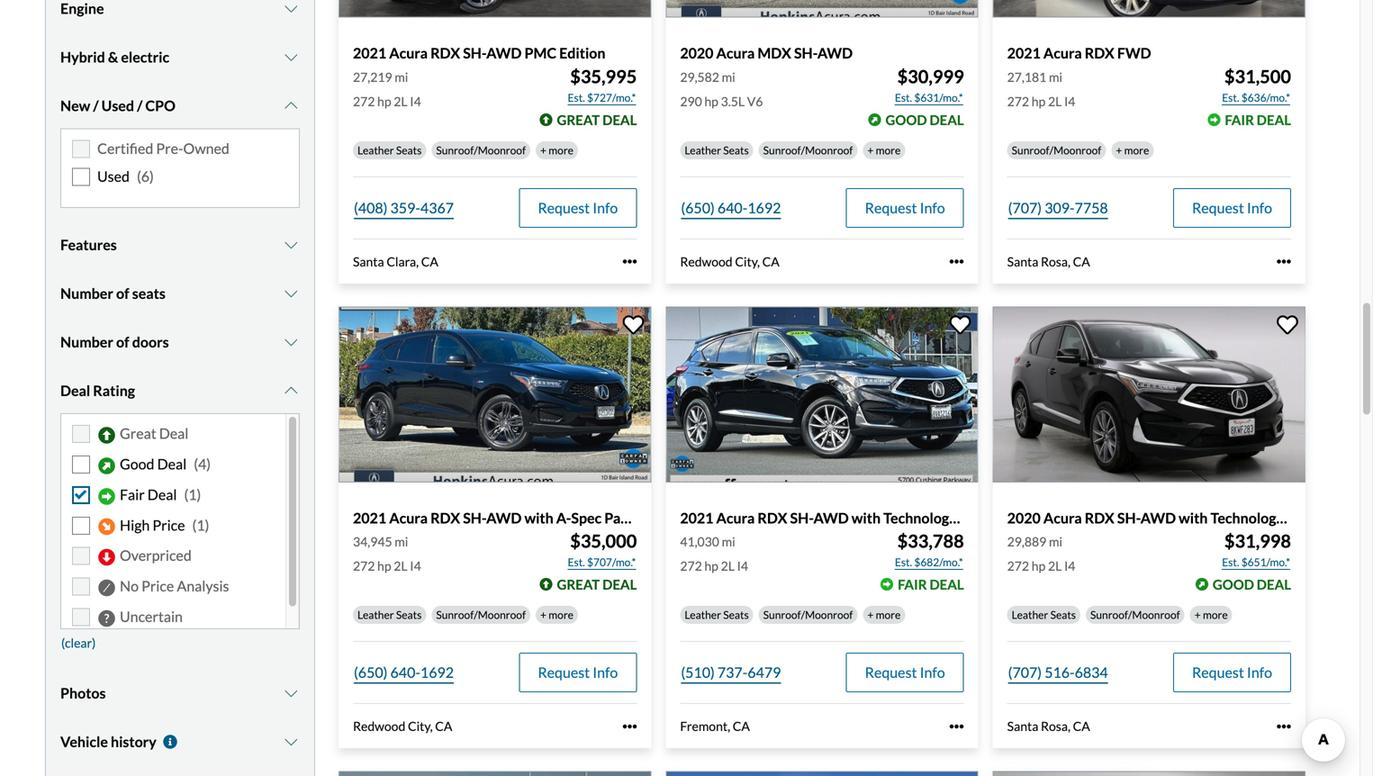 Task type: locate. For each thing, give the bounding box(es) containing it.
0 vertical spatial (1)
[[184, 486, 201, 503]]

used right the new
[[101, 97, 134, 114]]

leather up '(510)'
[[685, 608, 721, 621]]

1 horizontal spatial /
[[137, 97, 142, 114]]

santa rosa, ca down (707) 516-6834 button
[[1007, 719, 1090, 734]]

leather down 34,945 mi 272 hp 2l i4
[[357, 608, 394, 621]]

hybrid & electric
[[60, 48, 169, 66]]

ellipsis h image
[[950, 254, 964, 269], [950, 719, 964, 734]]

2 of from the top
[[116, 333, 129, 351]]

0 horizontal spatial redwood city, ca
[[353, 719, 452, 734]]

(707) for $31,998
[[1008, 664, 1042, 681]]

(1) down fair deal (1)
[[192, 516, 209, 534]]

1 vertical spatial 1692
[[420, 664, 454, 681]]

2 horizontal spatial package
[[1287, 509, 1341, 527]]

0 horizontal spatial /
[[93, 97, 99, 114]]

1 vertical spatial (650)
[[354, 664, 388, 681]]

fair for $33,788
[[898, 576, 927, 592]]

edition
[[559, 44, 605, 62]]

santa left clara,
[[353, 254, 384, 269]]

0 vertical spatial (650) 640-1692
[[681, 199, 781, 216]]

1692
[[748, 199, 781, 216], [420, 664, 454, 681]]

0 horizontal spatial (650)
[[354, 664, 388, 681]]

good deal (4)
[[120, 455, 211, 473]]

great down est. $707/mo.* button
[[557, 576, 600, 592]]

good deal down est. $631/mo.* button
[[886, 112, 964, 128]]

1 vertical spatial ellipsis h image
[[950, 719, 964, 734]]

of
[[116, 284, 129, 302], [116, 333, 129, 351]]

hp inside '29,889 mi 272 hp 2l i4'
[[1032, 558, 1046, 574]]

city, for $35,000
[[408, 719, 433, 734]]

hp for $35,000
[[377, 558, 391, 574]]

santa rosa, ca for $31,500
[[1007, 254, 1090, 269]]

0 vertical spatial good
[[886, 112, 927, 128]]

redwood
[[680, 254, 733, 269], [353, 719, 405, 734]]

est. inside $31,500 est. $636/mo.*
[[1222, 91, 1239, 104]]

deal for $30,999
[[930, 112, 964, 128]]

package for $33,788
[[960, 509, 1013, 527]]

deal
[[602, 112, 637, 128], [930, 112, 964, 128], [1257, 112, 1291, 128], [602, 576, 637, 592], [930, 576, 964, 592], [1257, 576, 1291, 592]]

photos
[[60, 684, 106, 702]]

1 vertical spatial great
[[557, 576, 600, 592]]

deal down $707/mo.*
[[602, 576, 637, 592]]

mi for $35,000
[[395, 534, 408, 549]]

hp down 29,889
[[1032, 558, 1046, 574]]

2l inside '29,889 mi 272 hp 2l i4'
[[1048, 558, 1062, 574]]

2 great deal from the top
[[557, 576, 637, 592]]

3 package from the left
[[1287, 509, 1341, 527]]

0 horizontal spatial 640-
[[390, 664, 420, 681]]

mi right 29,889
[[1049, 534, 1062, 549]]

mi right 34,945
[[395, 534, 408, 549]]

i4 inside '29,889 mi 272 hp 2l i4'
[[1064, 558, 1075, 574]]

deal for $31,500
[[1257, 112, 1291, 128]]

chevron down image inside number of seats dropdown button
[[282, 286, 300, 301]]

0 vertical spatial redwood city, ca
[[680, 254, 780, 269]]

0 horizontal spatial (650) 640-1692 button
[[353, 653, 455, 692]]

272 down 29,889
[[1007, 558, 1029, 574]]

with
[[524, 509, 553, 527], [852, 509, 881, 527], [1179, 509, 1208, 527]]

request info button for $35,995
[[519, 188, 637, 228]]

0 horizontal spatial fair deal
[[898, 576, 964, 592]]

2 chevron down image from the top
[[282, 286, 300, 301]]

1 vertical spatial (650) 640-1692
[[354, 664, 454, 681]]

acura for $35,995
[[389, 44, 428, 62]]

more for $35,000
[[549, 608, 573, 621]]

2 technology from the left
[[1211, 509, 1284, 527]]

2 ellipsis h image from the top
[[950, 719, 964, 734]]

high
[[120, 516, 150, 534]]

hp inside the 27,219 mi 272 hp 2l i4
[[377, 94, 391, 109]]

i4 inside 41,030 mi 272 hp 2l i4
[[737, 558, 748, 574]]

leather for $30,999
[[685, 143, 721, 157]]

1 vertical spatial (650) 640-1692 button
[[353, 653, 455, 692]]

2021 up 27,181
[[1007, 44, 1041, 62]]

acura up 41,030 mi 272 hp 2l i4
[[716, 509, 755, 527]]

1 vertical spatial good deal
[[1213, 576, 1291, 592]]

request info button for $33,788
[[846, 653, 964, 692]]

chevron down image inside deal rating dropdown button
[[282, 383, 300, 398]]

fair down est. $636/mo.* 'button'
[[1225, 112, 1254, 128]]

seats up 516-
[[1050, 608, 1076, 621]]

0 vertical spatial ellipsis h image
[[950, 254, 964, 269]]

1 vertical spatial santa rosa, ca
[[1007, 719, 1090, 734]]

1 great from the top
[[557, 112, 600, 128]]

more
[[549, 143, 573, 157], [876, 143, 901, 157], [1124, 143, 1149, 157], [549, 608, 573, 621], [876, 608, 901, 621], [1203, 608, 1228, 621]]

(650) 640-1692
[[681, 199, 781, 216], [354, 664, 454, 681]]

2021 up 27,219
[[353, 44, 386, 62]]

of for seats
[[116, 284, 129, 302]]

1 vertical spatial of
[[116, 333, 129, 351]]

+ more for $35,995
[[540, 143, 573, 157]]

(650)
[[681, 199, 715, 216], [354, 664, 388, 681]]

1 horizontal spatial (650) 640-1692
[[681, 199, 781, 216]]

2l for $31,998
[[1048, 558, 1062, 574]]

(1)
[[184, 486, 201, 503], [192, 516, 209, 534]]

(707) for $31,500
[[1008, 199, 1042, 216]]

more for $30,999
[[876, 143, 901, 157]]

i4 inside the 27,219 mi 272 hp 2l i4
[[410, 94, 421, 109]]

/ left the cpo
[[137, 97, 142, 114]]

deal left (4)
[[157, 455, 187, 473]]

history
[[111, 733, 156, 750]]

i4 inside 34,945 mi 272 hp 2l i4
[[410, 558, 421, 574]]

0 vertical spatial fair deal
[[1225, 112, 1291, 128]]

0 vertical spatial 2020
[[680, 44, 714, 62]]

vehicle
[[60, 733, 108, 750]]

great for $35,995
[[557, 112, 600, 128]]

fair deal for $31,500
[[1225, 112, 1291, 128]]

est. down the $35,995
[[568, 91, 585, 104]]

4367
[[420, 199, 454, 216]]

2 horizontal spatial with
[[1179, 509, 1208, 527]]

1 vertical spatial good
[[1213, 576, 1254, 592]]

4 chevron down image from the top
[[282, 335, 300, 349]]

mi for $31,998
[[1049, 534, 1062, 549]]

1 horizontal spatial (650)
[[681, 199, 715, 216]]

1 vertical spatial city,
[[408, 719, 433, 734]]

2020 up 29,889
[[1007, 509, 1041, 527]]

0 vertical spatial santa rosa, ca
[[1007, 254, 1090, 269]]

majestic black pearl 2021 acura rdx sh-awd with technology package suv / crossover all-wheel drive automatic image
[[666, 307, 978, 482]]

272 down 41,030
[[680, 558, 702, 574]]

$35,995 est. $727/mo.*
[[568, 66, 637, 104]]

great deal for $35,995
[[557, 112, 637, 128]]

fair
[[1225, 112, 1254, 128], [898, 576, 927, 592]]

deal up good deal (4)
[[159, 424, 189, 442]]

272 inside 27,181 mi 272 hp 2l i4
[[1007, 94, 1029, 109]]

1 horizontal spatial good
[[1213, 576, 1254, 592]]

1 technology from the left
[[883, 509, 957, 527]]

city,
[[735, 254, 760, 269], [408, 719, 433, 734]]

0 vertical spatial (707)
[[1008, 199, 1042, 216]]

seats
[[132, 284, 166, 302]]

hp inside 34,945 mi 272 hp 2l i4
[[377, 558, 391, 574]]

0 vertical spatial (650) 640-1692 button
[[680, 188, 782, 228]]

0 vertical spatial (650)
[[681, 199, 715, 216]]

1 with from the left
[[524, 509, 553, 527]]

0 horizontal spatial 1692
[[420, 664, 454, 681]]

request for $33,788
[[865, 664, 917, 681]]

0 vertical spatial 1692
[[748, 199, 781, 216]]

ellipsis h image
[[622, 254, 637, 269], [1277, 254, 1291, 269], [622, 719, 637, 734], [1277, 719, 1291, 734]]

mdx
[[758, 44, 791, 62]]

good deal for $30,999
[[886, 112, 964, 128]]

0 horizontal spatial (650) 640-1692
[[354, 664, 454, 681]]

$35,000
[[570, 530, 637, 552]]

deal for $33,788
[[930, 576, 964, 592]]

+ for $30,999
[[867, 143, 874, 157]]

1 horizontal spatial package
[[960, 509, 1013, 527]]

leather seats for $31,998
[[1012, 608, 1076, 621]]

deal down $682/mo.*
[[930, 576, 964, 592]]

price right no
[[141, 577, 174, 595]]

info for $30,999
[[920, 199, 945, 216]]

2 number from the top
[[60, 333, 113, 351]]

redwood for $35,000
[[353, 719, 405, 734]]

great deal down est. $707/mo.* button
[[557, 576, 637, 592]]

0 vertical spatial used
[[101, 97, 134, 114]]

deal down "$636/mo.*"
[[1257, 112, 1291, 128]]

technology up $33,788
[[883, 509, 957, 527]]

hp for $31,998
[[1032, 558, 1046, 574]]

1 vertical spatial redwood
[[353, 719, 405, 734]]

acura up 34,945 mi 272 hp 2l i4
[[389, 509, 428, 527]]

1 rosa, from the top
[[1041, 254, 1071, 269]]

seats down 3.5l
[[723, 143, 749, 157]]

2 rosa, from the top
[[1041, 719, 1071, 734]]

est. down $30,999
[[895, 91, 912, 104]]

i4
[[410, 94, 421, 109], [1064, 94, 1075, 109], [410, 558, 421, 574], [737, 558, 748, 574], [1064, 558, 1075, 574]]

1 vertical spatial fair
[[898, 576, 927, 592]]

ellipsis h image for $31,998
[[1277, 719, 1291, 734]]

6479
[[748, 664, 781, 681]]

leather seats down 34,945 mi 272 hp 2l i4
[[357, 608, 422, 621]]

technology for $33,788
[[883, 509, 957, 527]]

request info for $31,998
[[1192, 664, 1272, 681]]

chevron down image inside new / used / cpo dropdown button
[[282, 99, 300, 113]]

est. down $31,998
[[1222, 556, 1239, 569]]

mi inside 41,030 mi 272 hp 2l i4
[[722, 534, 735, 549]]

2 chevron down image from the top
[[282, 99, 300, 113]]

272 down 27,181
[[1007, 94, 1029, 109]]

fair
[[120, 486, 145, 503]]

3 chevron down image from the top
[[282, 238, 300, 252]]

ca for $30,999
[[762, 254, 780, 269]]

$30,999
[[897, 66, 964, 87]]

0 vertical spatial fair
[[1225, 112, 1254, 128]]

0 horizontal spatial redwood
[[353, 719, 405, 734]]

leather for $35,995
[[357, 143, 394, 157]]

1 chevron down image from the top
[[282, 50, 300, 64]]

$636/mo.*
[[1241, 91, 1290, 104]]

rdx for $31,998
[[1085, 509, 1114, 527]]

performance red pearl 2020 acura mdx sh-awd with technology package suv / crossover all-wheel drive automatic image
[[993, 771, 1306, 776]]

est. $682/mo.* button
[[894, 553, 964, 571]]

1 of from the top
[[116, 284, 129, 302]]

(707) 309-7758 button
[[1007, 188, 1109, 228]]

deal for good
[[157, 455, 187, 473]]

santa rosa, ca for $31,998
[[1007, 719, 1090, 734]]

0 vertical spatial great deal
[[557, 112, 637, 128]]

2l inside 34,945 mi 272 hp 2l i4
[[394, 558, 408, 574]]

good down est. $651/mo.* button
[[1213, 576, 1254, 592]]

santa down (707) 309-7758 button
[[1007, 254, 1038, 269]]

number down features
[[60, 284, 113, 302]]

1 number from the top
[[60, 284, 113, 302]]

santa rosa, ca down (707) 309-7758 button
[[1007, 254, 1090, 269]]

hp down 27,181
[[1032, 94, 1046, 109]]

/ right the new
[[93, 97, 99, 114]]

1 horizontal spatial 640-
[[717, 199, 748, 216]]

1 horizontal spatial with
[[852, 509, 881, 527]]

santa
[[353, 254, 384, 269], [1007, 254, 1038, 269], [1007, 719, 1038, 734]]

hp inside 29,582 mi 290 hp 3.5l v6
[[704, 94, 718, 109]]

seats for $30,999
[[723, 143, 749, 157]]

est. $651/mo.* button
[[1221, 553, 1291, 571]]

2l inside 41,030 mi 272 hp 2l i4
[[721, 558, 735, 574]]

hp down 34,945
[[377, 558, 391, 574]]

0 horizontal spatial good deal
[[886, 112, 964, 128]]

chevron down image inside number of doors dropdown button
[[282, 335, 300, 349]]

0 vertical spatial good deal
[[886, 112, 964, 128]]

4 chevron down image from the top
[[282, 735, 300, 749]]

2 package from the left
[[960, 509, 1013, 527]]

used down certified
[[97, 168, 130, 185]]

0 horizontal spatial city,
[[408, 719, 433, 734]]

mi inside the 27,219 mi 272 hp 2l i4
[[395, 69, 408, 85]]

272 inside '29,889 mi 272 hp 2l i4'
[[1007, 558, 1029, 574]]

mi
[[395, 69, 408, 85], [722, 69, 735, 85], [1049, 69, 1062, 85], [395, 534, 408, 549], [722, 534, 735, 549], [1049, 534, 1062, 549]]

est. down $35,000
[[568, 556, 585, 569]]

1 vertical spatial (1)
[[192, 516, 209, 534]]

+ for $33,788
[[867, 608, 874, 621]]

1 horizontal spatial redwood
[[680, 254, 733, 269]]

0 horizontal spatial technology
[[883, 509, 957, 527]]

i4 inside 27,181 mi 272 hp 2l i4
[[1064, 94, 1075, 109]]

great deal
[[557, 112, 637, 128], [557, 576, 637, 592]]

1 vertical spatial 2020
[[1007, 509, 1041, 527]]

acura for $30,999
[[716, 44, 755, 62]]

29,889 mi 272 hp 2l i4
[[1007, 534, 1075, 574]]

0 vertical spatial city,
[[735, 254, 760, 269]]

rdx for $31,500
[[1085, 44, 1114, 62]]

0 vertical spatial price
[[152, 516, 185, 534]]

leather seats up (510) 737-6479
[[685, 608, 749, 621]]

price for high
[[152, 516, 185, 534]]

acura up 27,181 mi 272 hp 2l i4
[[1043, 44, 1082, 62]]

mi for $31,500
[[1049, 69, 1062, 85]]

seats up the 737-
[[723, 608, 749, 621]]

(707) left 516-
[[1008, 664, 1042, 681]]

leather seats down 3.5l
[[685, 143, 749, 157]]

new
[[60, 97, 90, 114]]

2 santa rosa, ca from the top
[[1007, 719, 1090, 734]]

$631/mo.*
[[914, 91, 963, 104]]

certified
[[97, 140, 153, 157]]

santa for $35,995
[[353, 254, 384, 269]]

great down est. $727/mo.* button
[[557, 112, 600, 128]]

1 horizontal spatial fair
[[1225, 112, 1254, 128]]

number of doors button
[[60, 320, 300, 365]]

mi right 27,219
[[395, 69, 408, 85]]

1 (707) from the top
[[1008, 199, 1042, 216]]

deal down $651/mo.*
[[1257, 576, 1291, 592]]

number up deal rating
[[60, 333, 113, 351]]

2021 acura rdx fwd
[[1007, 44, 1151, 62]]

0 vertical spatial 640-
[[717, 199, 748, 216]]

0 vertical spatial rosa,
[[1041, 254, 1071, 269]]

est.
[[568, 91, 585, 104], [895, 91, 912, 104], [1222, 91, 1239, 104], [568, 556, 585, 569], [895, 556, 912, 569], [1222, 556, 1239, 569]]

/
[[93, 97, 99, 114], [137, 97, 142, 114]]

2 (707) from the top
[[1008, 664, 1042, 681]]

516-
[[1045, 664, 1075, 681]]

sunroof/moonroof for $31,998
[[1090, 608, 1180, 621]]

leather seats up (707) 516-6834
[[1012, 608, 1076, 621]]

awd for $30,999
[[817, 44, 853, 62]]

great deal
[[120, 424, 189, 442]]

est. for $30,999
[[895, 91, 912, 104]]

technology up $31,998
[[1211, 509, 1284, 527]]

acura up the 27,219 mi 272 hp 2l i4
[[389, 44, 428, 62]]

est. $727/mo.* button
[[567, 89, 637, 107]]

sunroof/moonroof for $33,788
[[763, 608, 853, 621]]

leather down the 290
[[685, 143, 721, 157]]

1 horizontal spatial 1692
[[748, 199, 781, 216]]

&
[[108, 48, 118, 66]]

hp inside 41,030 mi 272 hp 2l i4
[[704, 558, 718, 574]]

black 2020 acura rdx sh-awd with technology package suv / crossover all-wheel drive automatic image
[[993, 307, 1306, 482]]

1 horizontal spatial redwood city, ca
[[680, 254, 780, 269]]

2l for $31,500
[[1048, 94, 1062, 109]]

fair down the est. $682/mo.* button at the right bottom of page
[[898, 576, 927, 592]]

chevron down image for doors
[[282, 335, 300, 349]]

package up $31,998
[[1287, 509, 1341, 527]]

hp down 41,030
[[704, 558, 718, 574]]

est. inside "$35,995 est. $727/mo.*"
[[568, 91, 585, 104]]

mi inside 27,181 mi 272 hp 2l i4
[[1049, 69, 1062, 85]]

hp inside 27,181 mi 272 hp 2l i4
[[1032, 94, 1046, 109]]

1 ellipsis h image from the top
[[950, 254, 964, 269]]

of left doors
[[116, 333, 129, 351]]

good down est. $631/mo.* button
[[886, 112, 927, 128]]

mi right 41,030
[[722, 534, 735, 549]]

1 vertical spatial (707)
[[1008, 664, 1042, 681]]

mi up 3.5l
[[722, 69, 735, 85]]

2020 for $31,998
[[1007, 509, 1041, 527]]

+ more for $30,999
[[867, 143, 901, 157]]

+ more for $35,000
[[540, 608, 573, 621]]

1 horizontal spatial (650) 640-1692 button
[[680, 188, 782, 228]]

fair deal
[[1225, 112, 1291, 128], [898, 576, 964, 592]]

1 chevron down image from the top
[[282, 1, 300, 16]]

leather down '29,889 mi 272 hp 2l i4'
[[1012, 608, 1048, 621]]

fair for $31,500
[[1225, 112, 1254, 128]]

chevron down image
[[282, 1, 300, 16], [282, 286, 300, 301], [282, 686, 300, 700], [282, 735, 300, 749]]

1 vertical spatial fair deal
[[898, 576, 964, 592]]

272 down 27,219
[[353, 94, 375, 109]]

sh- for $31,998
[[1117, 509, 1141, 527]]

272 inside 41,030 mi 272 hp 2l i4
[[680, 558, 702, 574]]

2021 up 34,945
[[353, 509, 386, 527]]

1 horizontal spatial fair deal
[[1225, 112, 1291, 128]]

mi right 27,181
[[1049, 69, 1062, 85]]

deal down $727/mo.*
[[602, 112, 637, 128]]

est. down $31,500
[[1222, 91, 1239, 104]]

2020 for $30,999
[[680, 44, 714, 62]]

info for $31,500
[[1247, 199, 1272, 216]]

seats up 359-
[[396, 143, 422, 157]]

0 horizontal spatial fair
[[898, 576, 927, 592]]

awd for $31,998
[[1141, 509, 1176, 527]]

3 with from the left
[[1179, 509, 1208, 527]]

of left seats
[[116, 284, 129, 302]]

good deal down est. $651/mo.* button
[[1213, 576, 1291, 592]]

est. inside $30,999 est. $631/mo.*
[[895, 91, 912, 104]]

acura
[[389, 44, 428, 62], [716, 44, 755, 62], [1043, 44, 1082, 62], [389, 509, 428, 527], [716, 509, 755, 527], [1043, 509, 1082, 527]]

chevron down image
[[282, 50, 300, 64], [282, 99, 300, 113], [282, 238, 300, 252], [282, 335, 300, 349], [282, 383, 300, 398]]

1 / from the left
[[93, 97, 99, 114]]

seats for $31,998
[[1050, 608, 1076, 621]]

0 horizontal spatial with
[[524, 509, 553, 527]]

272 inside 34,945 mi 272 hp 2l i4
[[353, 558, 375, 574]]

hp down 27,219
[[377, 94, 391, 109]]

1 vertical spatial 640-
[[390, 664, 420, 681]]

majestic black pearl 2021 acura rdx sh-awd with a-spec package suv / crossover all-wheel drive automatic image
[[339, 307, 651, 482]]

acura for $31,500
[[1043, 44, 1082, 62]]

chevron down image inside the vehicle history dropdown button
[[282, 735, 300, 749]]

acura up '29,889 mi 272 hp 2l i4'
[[1043, 509, 1082, 527]]

mi inside 29,582 mi 290 hp 3.5l v6
[[722, 69, 735, 85]]

santa down (707) 516-6834 button
[[1007, 719, 1038, 734]]

1 vertical spatial number
[[60, 333, 113, 351]]

640-
[[717, 199, 748, 216], [390, 664, 420, 681]]

2021
[[353, 44, 386, 62], [1007, 44, 1041, 62], [353, 509, 386, 527], [680, 509, 714, 527]]

34,945 mi 272 hp 2l i4
[[353, 534, 421, 574]]

1 horizontal spatial city,
[[735, 254, 760, 269]]

mi inside 34,945 mi 272 hp 2l i4
[[395, 534, 408, 549]]

rosa, down (707) 516-6834 button
[[1041, 719, 1071, 734]]

deal right fair on the bottom left
[[147, 486, 177, 503]]

1692 for $35,000
[[420, 664, 454, 681]]

0 vertical spatial number
[[60, 284, 113, 302]]

0 vertical spatial of
[[116, 284, 129, 302]]

41,030 mi 272 hp 2l i4
[[680, 534, 748, 574]]

rosa, down (707) 309-7758 button
[[1041, 254, 1071, 269]]

0 horizontal spatial 2020
[[680, 44, 714, 62]]

request info button
[[519, 188, 637, 228], [846, 188, 964, 228], [1173, 188, 1291, 228], [519, 653, 637, 692], [846, 653, 964, 692], [1173, 653, 1291, 692]]

2021 up 41,030
[[680, 509, 714, 527]]

(4)
[[194, 455, 211, 473]]

good deal
[[886, 112, 964, 128], [1213, 576, 1291, 592]]

fremont, ca
[[680, 719, 750, 734]]

number of seats button
[[60, 271, 300, 316]]

ca for $35,995
[[421, 254, 438, 269]]

deal for great
[[159, 424, 189, 442]]

chevron down image inside the hybrid & electric dropdown button
[[282, 50, 300, 64]]

1 vertical spatial used
[[97, 168, 130, 185]]

0 horizontal spatial good
[[886, 112, 927, 128]]

santa for $31,500
[[1007, 254, 1038, 269]]

1 santa rosa, ca from the top
[[1007, 254, 1090, 269]]

chevron down image inside photos dropdown button
[[282, 686, 300, 700]]

(707) left 309- on the top of page
[[1008, 199, 1042, 216]]

est. $631/mo.* button
[[894, 89, 964, 107]]

1 horizontal spatial 2020
[[1007, 509, 1041, 527]]

0 horizontal spatial package
[[604, 509, 658, 527]]

est. inside $35,000 est. $707/mo.*
[[568, 556, 585, 569]]

2 with from the left
[[852, 509, 881, 527]]

272 down 34,945
[[353, 558, 375, 574]]

1 vertical spatial redwood city, ca
[[353, 719, 452, 734]]

1 vertical spatial great deal
[[557, 576, 637, 592]]

deal down "$631/mo.*"
[[930, 112, 964, 128]]

3 chevron down image from the top
[[282, 686, 300, 700]]

(650) 640-1692 for $35,000
[[354, 664, 454, 681]]

great deal down est. $727/mo.* button
[[557, 112, 637, 128]]

deal left rating
[[60, 382, 90, 399]]

package up 29,889
[[960, 509, 1013, 527]]

5 chevron down image from the top
[[282, 383, 300, 398]]

fair deal down est. $636/mo.* 'button'
[[1225, 112, 1291, 128]]

mi inside '29,889 mi 272 hp 2l i4'
[[1049, 534, 1062, 549]]

(707)
[[1008, 199, 1042, 216], [1008, 664, 1042, 681]]

2020 up 29,582
[[680, 44, 714, 62]]

analysis
[[177, 577, 229, 595]]

ca for $35,000
[[435, 719, 452, 734]]

i4 for $31,998
[[1064, 558, 1075, 574]]

ca
[[421, 254, 438, 269], [762, 254, 780, 269], [1073, 254, 1090, 269], [435, 719, 452, 734], [733, 719, 750, 734], [1073, 719, 1090, 734]]

2020 acura mdx sh-awd
[[680, 44, 853, 62]]

fair deal down the est. $682/mo.* button at the right bottom of page
[[898, 576, 964, 592]]

272 inside the 27,219 mi 272 hp 2l i4
[[353, 94, 375, 109]]

good for $30,999
[[886, 112, 927, 128]]

info
[[593, 199, 618, 216], [920, 199, 945, 216], [1247, 199, 1272, 216], [593, 664, 618, 681], [920, 664, 945, 681], [1247, 664, 1272, 681]]

1 horizontal spatial good deal
[[1213, 576, 1291, 592]]

package for $31,998
[[1287, 509, 1341, 527]]

price down fair deal (1)
[[152, 516, 185, 534]]

request info button for $31,500
[[1173, 188, 1291, 228]]

est. inside $31,998 est. $651/mo.*
[[1222, 556, 1239, 569]]

2l inside the 27,219 mi 272 hp 2l i4
[[394, 94, 408, 109]]

est. down $33,788
[[895, 556, 912, 569]]

leather
[[357, 143, 394, 157], [685, 143, 721, 157], [357, 608, 394, 621], [685, 608, 721, 621], [1012, 608, 1048, 621]]

est. inside the $33,788 est. $682/mo.*
[[895, 556, 912, 569]]

272
[[353, 94, 375, 109], [1007, 94, 1029, 109], [353, 558, 375, 574], [680, 558, 702, 574], [1007, 558, 1029, 574]]

leather up "(408)"
[[357, 143, 394, 157]]

redwood city, ca
[[680, 254, 780, 269], [353, 719, 452, 734]]

rating
[[93, 382, 135, 399]]

1 horizontal spatial technology
[[1211, 509, 1284, 527]]

rdx for $35,000
[[430, 509, 460, 527]]

1 vertical spatial rosa,
[[1041, 719, 1071, 734]]

chevron down image for electric
[[282, 50, 300, 64]]

(clear) button
[[60, 629, 97, 656]]

performance red pearl 2021 acura rdx sh-awd pmc edition suv / crossover all-wheel drive automatic image
[[339, 0, 651, 18]]

1 package from the left
[[604, 509, 658, 527]]

34,945
[[353, 534, 392, 549]]

1 vertical spatial price
[[141, 577, 174, 595]]

0 vertical spatial redwood
[[680, 254, 733, 269]]

redwood city, ca for $30,999
[[680, 254, 780, 269]]

hp right the 290
[[704, 94, 718, 109]]

price
[[152, 516, 185, 534], [141, 577, 174, 595]]

2 great from the top
[[557, 576, 600, 592]]

0 vertical spatial great
[[557, 112, 600, 128]]

1 great deal from the top
[[557, 112, 637, 128]]

info circle image
[[161, 735, 179, 749]]

leather seats up (408) 359-4367
[[357, 143, 422, 157]]

cpo
[[145, 97, 175, 114]]

sunroof/moonroof for $35,995
[[436, 143, 526, 157]]

package up $35,000
[[604, 509, 658, 527]]

seats down 34,945 mi 272 hp 2l i4
[[396, 608, 422, 621]]

acura up 29,582 mi 290 hp 3.5l v6
[[716, 44, 755, 62]]

2l inside 27,181 mi 272 hp 2l i4
[[1048, 94, 1062, 109]]

(1) down (4)
[[184, 486, 201, 503]]



Task type: vqa. For each thing, say whether or not it's contained in the screenshot.
272 corresponding to $33,788
yes



Task type: describe. For each thing, give the bounding box(es) containing it.
acura for $35,000
[[389, 509, 428, 527]]

more for $35,995
[[549, 143, 573, 157]]

spec
[[571, 509, 602, 527]]

fwd
[[1117, 44, 1151, 62]]

owned
[[183, 140, 229, 157]]

2021 acura rdx sh-awd with a-spec package
[[353, 509, 658, 527]]

41,030
[[680, 534, 719, 549]]

6834
[[1075, 664, 1108, 681]]

redwood for $30,999
[[680, 254, 733, 269]]

awd for $35,000
[[486, 509, 522, 527]]

santa clara, ca
[[353, 254, 438, 269]]

used (6)
[[97, 168, 154, 185]]

great deal for $35,000
[[557, 576, 637, 592]]

+ more for $31,998
[[1195, 608, 1228, 621]]

359-
[[390, 199, 420, 216]]

number of seats
[[60, 284, 166, 302]]

seats for $33,788
[[723, 608, 749, 621]]

$35,995
[[570, 66, 637, 87]]

number of doors
[[60, 333, 169, 351]]

i4 for $31,500
[[1064, 94, 1075, 109]]

272 for $33,788
[[680, 558, 702, 574]]

sh- for $35,000
[[463, 509, 486, 527]]

(707) 516-6834 button
[[1007, 653, 1109, 692]]

request info for $30,999
[[865, 199, 945, 216]]

chevron down image for photos dropdown button
[[282, 686, 300, 700]]

est. for $35,000
[[568, 556, 585, 569]]

deal for $35,000
[[602, 576, 637, 592]]

number for number of doors
[[60, 333, 113, 351]]

uncertain
[[120, 608, 183, 625]]

doors
[[132, 333, 169, 351]]

2021 acura rdx sh-awd pmc edition
[[353, 44, 605, 62]]

27,219
[[353, 69, 392, 85]]

hp for $31,500
[[1032, 94, 1046, 109]]

27,181 mi 272 hp 2l i4
[[1007, 69, 1075, 109]]

2021 for $35,000
[[353, 509, 386, 527]]

27,219 mi 272 hp 2l i4
[[353, 69, 421, 109]]

hp for $35,995
[[377, 94, 391, 109]]

$707/mo.*
[[587, 556, 636, 569]]

29,582 mi 290 hp 3.5l v6
[[680, 69, 763, 109]]

i4 for $35,000
[[410, 558, 421, 574]]

request info for $31,500
[[1192, 199, 1272, 216]]

$31,998
[[1224, 530, 1291, 552]]

sh- for $35,995
[[463, 44, 486, 62]]

sh- for $30,999
[[794, 44, 817, 62]]

chevron down image for used
[[282, 99, 300, 113]]

(650) 640-1692 for $30,999
[[681, 199, 781, 216]]

leather seats for $33,788
[[685, 608, 749, 621]]

2020 acura rdx fwd with advance package suv / crossover front-wheel drive automatic image
[[666, 771, 978, 776]]

santa for $31,998
[[1007, 719, 1038, 734]]

(510)
[[681, 664, 715, 681]]

(clear)
[[61, 635, 96, 650]]

(650) for $35,000
[[354, 664, 388, 681]]

(1) for fair deal (1)
[[184, 486, 201, 503]]

more for $31,998
[[1203, 608, 1228, 621]]

acura for $31,998
[[1043, 509, 1082, 527]]

2021 acura rdx sh-awd with technology package
[[680, 509, 1013, 527]]

good deal for $31,998
[[1213, 576, 1291, 592]]

+ more for $33,788
[[867, 608, 901, 621]]

awd for $33,788
[[813, 509, 849, 527]]

photos button
[[60, 671, 300, 716]]

(707) 516-6834
[[1008, 664, 1108, 681]]

leather seats for $30,999
[[685, 143, 749, 157]]

(6)
[[137, 168, 154, 185]]

electric
[[121, 48, 169, 66]]

(408) 359-4367 button
[[353, 188, 455, 228]]

request for $35,995
[[538, 199, 590, 216]]

features button
[[60, 222, 300, 267]]

$33,788
[[897, 530, 964, 552]]

$31,500
[[1224, 66, 1291, 87]]

sh- for $33,788
[[790, 509, 813, 527]]

chevron down image for number of seats dropdown button
[[282, 286, 300, 301]]

modern steel metallic 2020 acura mdx sh-awd suv / crossover all-wheel drive 9-speed automatic image
[[666, 0, 978, 18]]

$727/mo.*
[[587, 91, 636, 104]]

deal inside dropdown button
[[60, 382, 90, 399]]

deal rating
[[60, 382, 135, 399]]

(408)
[[354, 199, 388, 216]]

awd for $35,995
[[486, 44, 522, 62]]

(650) 640-1692 button for $30,999
[[680, 188, 782, 228]]

+ for $35,000
[[540, 608, 547, 621]]

272 for $35,995
[[353, 94, 375, 109]]

v6
[[747, 94, 763, 109]]

(1) for high price (1)
[[192, 516, 209, 534]]

info for $33,788
[[920, 664, 945, 681]]

272 for $35,000
[[353, 558, 375, 574]]

est. for $35,995
[[568, 91, 585, 104]]

hp for $30,999
[[704, 94, 718, 109]]

with for $35,000
[[524, 509, 553, 527]]

290
[[680, 94, 702, 109]]

request for $35,000
[[538, 664, 590, 681]]

pre-
[[156, 140, 183, 157]]

info for $35,995
[[593, 199, 618, 216]]

29,582
[[680, 69, 719, 85]]

3.5l
[[721, 94, 745, 109]]

leather for $35,000
[[357, 608, 394, 621]]

$30,999 est. $631/mo.*
[[895, 66, 964, 104]]

new / used / cpo button
[[60, 83, 300, 128]]

mi for $33,788
[[722, 534, 735, 549]]

clara,
[[387, 254, 419, 269]]

ca for $31,500
[[1073, 254, 1090, 269]]

29,889
[[1007, 534, 1046, 549]]

leather for $31,998
[[1012, 608, 1048, 621]]

new / used / cpo
[[60, 97, 175, 114]]

$31,500 est. $636/mo.*
[[1222, 66, 1291, 104]]

est. $707/mo.* button
[[567, 553, 637, 571]]

mi for $30,999
[[722, 69, 735, 85]]

vehicle history button
[[60, 719, 300, 764]]

2021 for $31,500
[[1007, 44, 1041, 62]]

fremont,
[[680, 719, 730, 734]]

overpriced
[[120, 547, 192, 564]]

sunroof/moonroof for $30,999
[[763, 143, 853, 157]]

(510) 737-6479 button
[[680, 653, 782, 692]]

ca for $31,998
[[1073, 719, 1090, 734]]

majestic black pearl 2021 acura rdx fwd suv / crossover front-wheel drive automatic image
[[993, 0, 1306, 18]]

ellipsis h image for $30,999
[[950, 254, 964, 269]]

hybrid & electric button
[[60, 35, 300, 80]]

$35,000 est. $707/mo.*
[[568, 530, 637, 569]]

2021 for $35,995
[[353, 44, 386, 62]]

rdx for $33,788
[[758, 509, 787, 527]]

pmc
[[524, 44, 556, 62]]

good for $31,998
[[1213, 576, 1254, 592]]

certified pre-owned
[[97, 140, 229, 157]]

737-
[[717, 664, 748, 681]]

$682/mo.*
[[914, 556, 963, 569]]

1692 for $30,999
[[748, 199, 781, 216]]

deal for $35,995
[[602, 112, 637, 128]]

(707) 309-7758
[[1008, 199, 1108, 216]]

ellipsis h image for $33,788
[[950, 719, 964, 734]]

2020 acura rdx sh-awd with technology package
[[1007, 509, 1341, 527]]

rdx for $35,995
[[430, 44, 460, 62]]

request for $31,500
[[1192, 199, 1244, 216]]

est. $636/mo.* button
[[1221, 89, 1291, 107]]

request info for $35,995
[[538, 199, 618, 216]]

a-
[[556, 509, 571, 527]]

(510) 737-6479
[[681, 664, 781, 681]]

leather seats for $35,995
[[357, 143, 422, 157]]

majestic black pearl 2019 acura rdx sh-awd with advance package suv / crossover all-wheel drive automatic image
[[339, 771, 651, 776]]

used inside dropdown button
[[101, 97, 134, 114]]

deal for $31,998
[[1257, 576, 1291, 592]]

i4 for $33,788
[[737, 558, 748, 574]]

2 / from the left
[[137, 97, 142, 114]]

fair deal (1)
[[120, 486, 201, 503]]

price for no
[[141, 577, 174, 595]]

leather seats for $35,000
[[357, 608, 422, 621]]

features
[[60, 236, 117, 253]]

request info for $33,788
[[865, 664, 945, 681]]

(408) 359-4367
[[354, 199, 454, 216]]

chevron down image inside features dropdown button
[[282, 238, 300, 252]]

$31,998 est. $651/mo.*
[[1222, 530, 1291, 569]]

no
[[120, 577, 139, 595]]

great
[[120, 424, 156, 442]]



